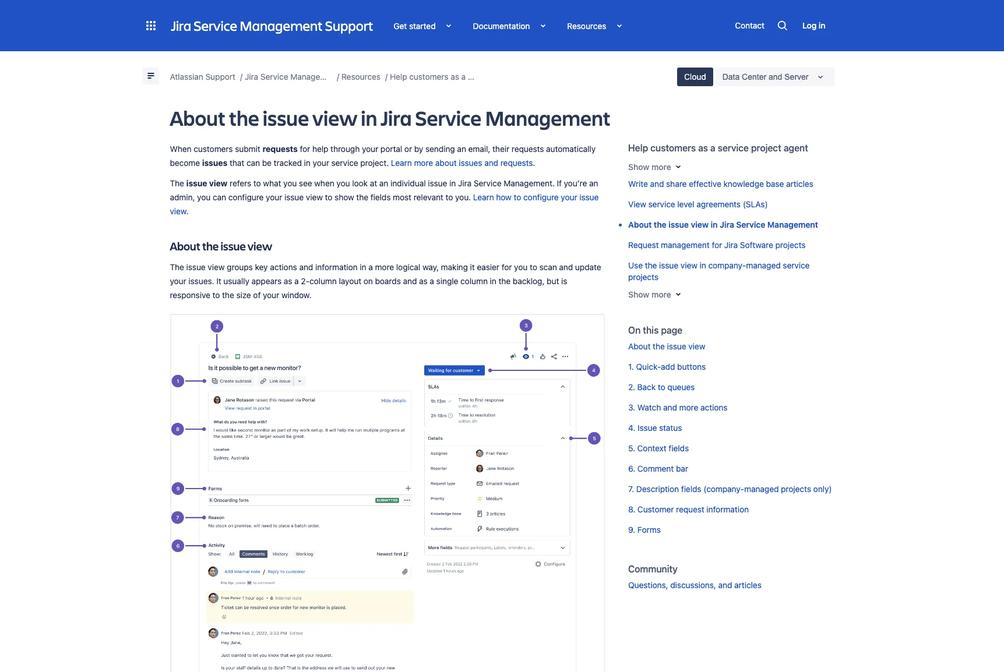 Task type: locate. For each thing, give the bounding box(es) containing it.
for
[[300, 144, 310, 154], [712, 240, 722, 250], [502, 262, 512, 272]]

2 the from the top
[[170, 262, 184, 272]]

help customers as a service project agent link
[[390, 70, 546, 84], [628, 142, 808, 154]]

1 vertical spatial about the issue view in jira service management
[[628, 219, 818, 229]]

column
[[309, 276, 337, 286], [460, 276, 488, 286]]

customers up that
[[194, 144, 233, 154]]

the
[[229, 104, 259, 132], [356, 193, 368, 202], [654, 219, 666, 229], [202, 239, 219, 254], [645, 260, 657, 270], [499, 276, 511, 286], [222, 290, 234, 300], [653, 341, 665, 351]]

actions
[[270, 262, 297, 272], [700, 402, 728, 412]]

refers to what you see when you look at an individual issue in jira service management. if you're an admin, you can configure your issue view to show the fields most relevant to you.
[[170, 179, 600, 202]]

information
[[315, 262, 358, 272], [707, 504, 749, 514]]

projects
[[775, 240, 806, 250], [628, 272, 658, 282], [781, 484, 811, 494]]

view
[[312, 104, 357, 132], [209, 179, 227, 188], [306, 193, 323, 202], [170, 207, 186, 216], [691, 219, 709, 229], [248, 239, 272, 254], [681, 260, 697, 270], [208, 262, 225, 272], [688, 341, 705, 351]]

atlassian support / jira service management / resources / help customers as a service project agent
[[170, 72, 546, 82]]

window.
[[281, 290, 311, 300]]

you inside the issue view groups key actions and information in a more logical way, making it easier for you to scan and update your issues. it usually appears as a 2-column layout on boards and as a single column in the backlog, but is responsive to the size of your window.
[[514, 262, 528, 272]]

configure
[[228, 193, 264, 202], [523, 193, 559, 202]]

more down the by sending at top
[[414, 158, 433, 168]]

more inside the issue view groups key actions and information in a more logical way, making it easier for you to scan and update your issues. it usually appears as a 2-column layout on boards and as a single column in the backlog, but is responsive to the size of your window.
[[375, 262, 394, 272]]

learn how to configure your issue view
[[170, 193, 601, 216]]

to left scan
[[530, 262, 537, 272]]

more up page
[[652, 289, 671, 299]]

more down queues
[[679, 402, 698, 412]]

show more up write at the right of page
[[628, 162, 671, 172]]

show more
[[628, 162, 671, 172], [628, 289, 671, 299]]

1 horizontal spatial an
[[457, 144, 466, 154]]

2 issues from the left
[[459, 158, 482, 168]]

but
[[547, 276, 559, 286]]

. up management.
[[533, 158, 535, 168]]

show down use
[[628, 289, 649, 299]]

0 horizontal spatial column
[[309, 276, 337, 286]]

your inside refers to what you see when you look at an individual issue in jira service management. if you're an admin, you can configure your issue view to show the fields most relevant to you.
[[266, 193, 282, 202]]

view down view service level agreements (slas) link at the top of page
[[691, 219, 709, 229]]

more
[[414, 158, 433, 168], [652, 162, 671, 172], [375, 262, 394, 272], [652, 289, 671, 299], [679, 402, 698, 412]]

view up buttons
[[688, 341, 705, 351]]

0 vertical spatial about the issue view in jira service management
[[170, 104, 611, 132]]

2 show more button from the top
[[628, 287, 685, 301]]

you down the issue view
[[197, 193, 211, 202]]

way,
[[422, 262, 439, 272]]

request
[[628, 240, 659, 250]]

1 vertical spatial the
[[170, 262, 184, 272]]

an right at
[[379, 179, 388, 188]]

2 horizontal spatial /
[[385, 72, 388, 82]]

your right of
[[263, 290, 279, 300]]

get
[[394, 21, 407, 31]]

configure down management.
[[523, 193, 559, 202]]

issue down the jira service management link
[[263, 104, 309, 132]]

requests up 'tracked'
[[263, 144, 298, 154]]

in up you.
[[449, 179, 456, 188]]

issues left that
[[202, 158, 227, 168]]

1 vertical spatial help
[[628, 143, 648, 153]]

can inside refers to what you see when you look at an individual issue in jira service management. if you're an admin, you can configure your issue view to show the fields most relevant to you.
[[213, 193, 226, 202]]

2. back to queues link
[[628, 381, 695, 393]]

2 vertical spatial projects
[[781, 484, 811, 494]]

it
[[216, 276, 221, 286]]

0 vertical spatial the
[[170, 179, 184, 188]]

1 horizontal spatial configure
[[523, 193, 559, 202]]

configure inside refers to what you see when you look at an individual issue in jira service management. if you're an admin, you can configure your issue view to show the fields most relevant to you.
[[228, 193, 264, 202]]

jira right atlassian support link
[[245, 72, 258, 82]]

0 horizontal spatial agent
[[525, 72, 546, 82]]

customers down started
[[409, 72, 448, 82]]

2 vertical spatial fields
[[681, 484, 701, 494]]

0 vertical spatial articles
[[786, 179, 813, 189]]

1 vertical spatial actions
[[700, 402, 728, 412]]

learn inside learn how to configure your issue view
[[473, 193, 494, 202]]

1 vertical spatial show
[[628, 289, 649, 299]]

more up boards
[[375, 262, 394, 272]]

about down 'view'
[[628, 219, 652, 229]]

1 horizontal spatial agent
[[784, 143, 808, 153]]

your inside learn how to configure your issue view
[[561, 193, 577, 202]]

the up admin,
[[170, 179, 184, 188]]

help customers as a service project agent link down chevron down image
[[390, 70, 546, 84]]

can down the issue view
[[213, 193, 226, 202]]

service
[[194, 16, 237, 35], [260, 72, 288, 82], [415, 104, 482, 132], [474, 179, 501, 188], [736, 219, 765, 229]]

0 vertical spatial information
[[315, 262, 358, 272]]

1 vertical spatial learn
[[473, 193, 494, 202]]

/ left the resources link
[[337, 72, 339, 82]]

1 horizontal spatial for
[[502, 262, 512, 272]]

the right use
[[645, 260, 657, 270]]

0 horizontal spatial support
[[205, 72, 235, 82]]

4. issue status link
[[628, 422, 682, 434]]

management
[[240, 16, 323, 35], [290, 72, 339, 82], [485, 104, 611, 132], [767, 219, 818, 229]]

issue down management
[[659, 260, 678, 270]]

0 vertical spatial resources
[[567, 21, 606, 31]]

for up company-
[[712, 240, 722, 250]]

0 horizontal spatial for
[[300, 144, 310, 154]]

1 vertical spatial projects
[[628, 272, 658, 282]]

2 vertical spatial for
[[502, 262, 512, 272]]

fields inside "link"
[[669, 443, 689, 453]]

when
[[170, 144, 191, 154]]

your down help
[[313, 158, 329, 168]]

about the issue view
[[170, 239, 272, 254]]

an up the learn more about issues and requests link
[[457, 144, 466, 154]]

view up through
[[312, 104, 357, 132]]

1 / from the left
[[240, 72, 242, 82]]

in right log
[[819, 20, 825, 30]]

and
[[769, 72, 782, 82], [484, 158, 498, 168], [650, 179, 664, 189], [299, 262, 313, 272], [559, 262, 573, 272], [403, 276, 417, 286], [663, 402, 677, 412], [718, 580, 732, 590]]

1 show more from the top
[[628, 162, 671, 172]]

you
[[283, 179, 297, 188], [336, 179, 350, 188], [197, 193, 211, 202], [514, 262, 528, 272]]

you up backlog,
[[514, 262, 528, 272]]

learn left how
[[473, 193, 494, 202]]

0 horizontal spatial articles
[[734, 580, 762, 590]]

1 vertical spatial agent
[[784, 143, 808, 153]]

started
[[409, 21, 436, 31]]

the for the issue view
[[170, 179, 184, 188]]

management left the resources link
[[290, 72, 339, 82]]

issue down you're
[[579, 193, 599, 202]]

0 vertical spatial project
[[497, 72, 523, 82]]

1 horizontal spatial .
[[533, 158, 535, 168]]

actions down buttons
[[700, 402, 728, 412]]

1 horizontal spatial project
[[751, 143, 781, 153]]

show more button
[[628, 160, 685, 174], [628, 287, 685, 301]]

the issue view
[[170, 179, 227, 188]]

for inside for help through your portal or by sending an email, their requests automatically become
[[300, 144, 310, 154]]

1 horizontal spatial resources
[[567, 21, 606, 31]]

0 horizontal spatial issues
[[202, 158, 227, 168]]

status
[[659, 423, 682, 433]]

managed
[[746, 260, 781, 270], [744, 484, 779, 494]]

jira service management support link
[[171, 16, 373, 35]]

about the issue view in jira service management down agreements at top right
[[628, 219, 818, 229]]

request
[[676, 504, 704, 514]]

write and share effective knowledge base articles link
[[628, 178, 813, 190]]

2 configure from the left
[[523, 193, 559, 202]]

1 configure from the left
[[228, 193, 264, 202]]

fields
[[370, 193, 391, 202], [669, 443, 689, 453], [681, 484, 701, 494]]

7.
[[628, 484, 634, 494]]

management up the jira service management link
[[240, 16, 323, 35]]

0 horizontal spatial information
[[315, 262, 358, 272]]

show more button up write at the right of page
[[628, 160, 685, 174]]

0 vertical spatial for
[[300, 144, 310, 154]]

projects left only)
[[781, 484, 811, 494]]

projects inside use the issue view in company-managed service projects
[[628, 272, 658, 282]]

0 vertical spatial fields
[[370, 193, 391, 202]]

2 horizontal spatial an
[[589, 179, 598, 188]]

groups
[[227, 262, 253, 272]]

chevron down image
[[436, 19, 450, 33]]

software
[[740, 240, 773, 250]]

0 vertical spatial actions
[[270, 262, 297, 272]]

1 horizontal spatial support
[[325, 16, 373, 35]]

is
[[561, 276, 567, 286]]

. down admin,
[[186, 207, 188, 216]]

about inside on this page about the issue view
[[628, 341, 651, 351]]

1 the from the top
[[170, 179, 184, 188]]

to inside learn how to configure your issue view
[[514, 193, 521, 202]]

0 vertical spatial learn
[[391, 158, 412, 168]]

2 horizontal spatial customers
[[650, 143, 696, 153]]

support
[[325, 16, 373, 35], [205, 72, 235, 82]]

0 vertical spatial can
[[247, 158, 260, 168]]

issues.
[[188, 276, 214, 286]]

customers
[[409, 72, 448, 82], [650, 143, 696, 153], [194, 144, 233, 154]]

to left what
[[253, 179, 261, 188]]

2 show more from the top
[[628, 289, 671, 299]]

in inside use the issue view in company-managed service projects
[[700, 260, 706, 270]]

and inside "dropdown button"
[[769, 72, 782, 82]]

as
[[451, 72, 459, 82], [698, 143, 708, 153], [284, 276, 292, 286], [419, 276, 428, 286]]

view inside use the issue view in company-managed service projects
[[681, 260, 697, 270]]

see
[[299, 179, 312, 188]]

1 vertical spatial resources
[[341, 72, 381, 82]]

0 vertical spatial help customers as a service project agent link
[[390, 70, 546, 84]]

1 show from the top
[[628, 162, 649, 172]]

in down easier
[[490, 276, 496, 286]]

projects inside 'link'
[[775, 240, 806, 250]]

view inside refers to what you see when you look at an individual issue in jira service management. if you're an admin, you can configure your issue view to show the fields most relevant to you.
[[306, 193, 323, 202]]

show more for expand sibling pages list icon at the top of the page
[[628, 162, 671, 172]]

2 horizontal spatial for
[[712, 240, 722, 250]]

projects down use
[[628, 272, 658, 282]]

1 vertical spatial project
[[751, 143, 781, 153]]

management.
[[504, 179, 555, 188]]

help right the resources link
[[390, 72, 407, 82]]

3.
[[628, 402, 635, 412]]

1 horizontal spatial information
[[707, 504, 749, 514]]

1 vertical spatial show more button
[[628, 287, 685, 301]]

0 vertical spatial show more button
[[628, 160, 685, 174]]

0 horizontal spatial customers
[[194, 144, 233, 154]]

0 horizontal spatial resources
[[341, 72, 381, 82]]

2 show from the top
[[628, 289, 649, 299]]

email,
[[468, 144, 490, 154]]

management
[[661, 240, 710, 250]]

0 vertical spatial show
[[628, 162, 649, 172]]

0 horizontal spatial /
[[240, 72, 242, 82]]

6. comment bar link
[[628, 463, 688, 475]]

5.
[[628, 443, 635, 453]]

0 horizontal spatial actions
[[270, 262, 297, 272]]

1 vertical spatial articles
[[734, 580, 762, 590]]

about
[[170, 104, 226, 132], [628, 219, 652, 229], [170, 239, 200, 254], [628, 341, 651, 351]]

/ right the resources link
[[385, 72, 388, 82]]

about down on
[[628, 341, 651, 351]]

comment
[[637, 464, 674, 473]]

0 vertical spatial .
[[533, 158, 535, 168]]

and right the discussions,
[[718, 580, 732, 590]]

and up 2-
[[299, 262, 313, 272]]

0 horizontal spatial can
[[213, 193, 226, 202]]

at
[[370, 179, 377, 188]]

project inside the help customers as a service project agent link
[[751, 143, 781, 153]]

in up for help through your portal or by sending an email, their requests automatically become
[[361, 104, 377, 132]]

questions, discussions, and articles link
[[628, 580, 762, 591]]

expand sibling pages list image
[[671, 160, 685, 174]]

service up how
[[474, 179, 501, 188]]

search page image
[[776, 19, 789, 32]]

1 vertical spatial managed
[[744, 484, 779, 494]]

0 horizontal spatial project
[[497, 72, 523, 82]]

resources button
[[558, 17, 629, 34]]

customers up expand sibling pages list icon at the top of the page
[[650, 143, 696, 153]]

1 horizontal spatial articles
[[786, 179, 813, 189]]

on
[[364, 276, 373, 286]]

service
[[468, 72, 495, 82], [718, 143, 749, 153], [331, 158, 358, 168], [648, 199, 675, 209], [783, 260, 810, 270]]

requests inside for help through your portal or by sending an email, their requests automatically become
[[512, 144, 544, 154]]

requests
[[263, 144, 298, 154], [512, 144, 544, 154], [500, 158, 533, 168]]

data center and server
[[722, 72, 809, 82]]

0 horizontal spatial configure
[[228, 193, 264, 202]]

requests right their
[[512, 144, 544, 154]]

more up share
[[652, 162, 671, 172]]

write
[[628, 179, 648, 189]]

1 vertical spatial .
[[186, 207, 188, 216]]

1 horizontal spatial can
[[247, 158, 260, 168]]

/ right atlassian support link
[[240, 72, 242, 82]]

help up write at the right of page
[[628, 143, 648, 153]]

your down you're
[[561, 193, 577, 202]]

1 horizontal spatial learn
[[473, 193, 494, 202]]

the down this
[[653, 341, 665, 351]]

0 horizontal spatial learn
[[391, 158, 412, 168]]

a
[[461, 72, 466, 82], [710, 143, 715, 153], [368, 262, 373, 272], [294, 276, 299, 286], [430, 276, 434, 286]]

1 vertical spatial can
[[213, 193, 226, 202]]

agent down documentation dropdown image
[[525, 72, 546, 82]]

to left you.
[[446, 193, 453, 202]]

issues
[[202, 158, 227, 168], [459, 158, 482, 168]]

the left size
[[222, 290, 234, 300]]

column left layout
[[309, 276, 337, 286]]

(company-
[[704, 484, 744, 494]]

you.
[[455, 193, 471, 202]]

fields up request
[[681, 484, 701, 494]]

actions inside the issue view groups key actions and information in a more logical way, making it easier for you to scan and update your issues. it usually appears as a 2-column layout on boards and as a single column in the backlog, but is responsive to the size of your window.
[[270, 262, 297, 272]]

jira
[[171, 16, 191, 35], [245, 72, 258, 82], [381, 104, 412, 132], [458, 179, 472, 188], [720, 219, 734, 229], [724, 240, 738, 250]]

an inside for help through your portal or by sending an email, their requests automatically become
[[457, 144, 466, 154]]

1 horizontal spatial column
[[460, 276, 488, 286]]

1 horizontal spatial /
[[337, 72, 339, 82]]

view down admin,
[[170, 207, 186, 216]]

project up the 'base'
[[751, 143, 781, 153]]

actions up appears
[[270, 262, 297, 272]]

cloud link
[[677, 68, 713, 86]]

help
[[312, 144, 328, 154]]

issue down page
[[667, 341, 686, 351]]

articles right the discussions,
[[734, 580, 762, 590]]

9. forms
[[628, 525, 661, 535]]

questions,
[[628, 580, 668, 590]]

0 horizontal spatial an
[[379, 179, 388, 188]]

when customers submit requests
[[170, 144, 298, 154]]

1 vertical spatial fields
[[669, 443, 689, 453]]

become
[[170, 158, 200, 168]]

write and share effective knowledge base articles
[[628, 179, 813, 189]]

your down what
[[266, 193, 282, 202]]

view down see
[[306, 193, 323, 202]]

1 horizontal spatial issues
[[459, 158, 482, 168]]

if
[[557, 179, 562, 188]]

to right how
[[514, 193, 521, 202]]

for right easier
[[502, 262, 512, 272]]

1 vertical spatial support
[[205, 72, 235, 82]]

1 vertical spatial show more
[[628, 289, 671, 299]]

jira up you.
[[458, 179, 472, 188]]

documentation
[[473, 21, 530, 31]]

resources link
[[341, 70, 381, 84]]

3 / from the left
[[385, 72, 388, 82]]

projects for 7. description fields (company-managed projects only)
[[781, 484, 811, 494]]

in left company-
[[700, 260, 706, 270]]

0 vertical spatial managed
[[746, 260, 781, 270]]

0 horizontal spatial help
[[390, 72, 407, 82]]

fields for 5.
[[669, 443, 689, 453]]

issue up admin,
[[186, 179, 207, 188]]

0 vertical spatial projects
[[775, 240, 806, 250]]

1 vertical spatial for
[[712, 240, 722, 250]]

products dropdown image
[[144, 19, 158, 33]]

the inside the issue view groups key actions and information in a more logical way, making it easier for you to scan and update your issues. it usually appears as a 2-column layout on boards and as a single column in the backlog, but is responsive to the size of your window.
[[170, 262, 184, 272]]

0 vertical spatial show more
[[628, 162, 671, 172]]

1 vertical spatial help customers as a service project agent link
[[628, 142, 808, 154]]

you're
[[564, 179, 587, 188]]

1 issues from the left
[[202, 158, 227, 168]]

0 vertical spatial support
[[325, 16, 373, 35]]



Task type: describe. For each thing, give the bounding box(es) containing it.
responsive
[[170, 290, 210, 300]]

open page tree image
[[144, 69, 158, 83]]

appears
[[252, 276, 282, 286]]

jira inside 'link'
[[724, 240, 738, 250]]

customer
[[637, 504, 674, 514]]

fields for 7.
[[681, 484, 701, 494]]

update
[[575, 262, 601, 272]]

0 vertical spatial help
[[390, 72, 407, 82]]

management up automatically
[[485, 104, 611, 132]]

cloud
[[684, 72, 706, 82]]

requests down their
[[500, 158, 533, 168]]

1 horizontal spatial about the issue view in jira service management
[[628, 219, 818, 229]]

service up atlassian support link
[[194, 16, 237, 35]]

the issue view groups key actions and information in a more logical way, making it easier for you to scan and update your issues. it usually appears as a 2-column layout on boards and as a single column in the backlog, but is responsive to the size of your window.
[[170, 262, 603, 300]]

and down the logical
[[403, 276, 417, 286]]

1 horizontal spatial actions
[[700, 402, 728, 412]]

in right 'tracked'
[[304, 158, 311, 168]]

to down it
[[212, 290, 220, 300]]

1 horizontal spatial help
[[628, 143, 648, 153]]

documentation dropdown image
[[530, 19, 544, 33]]

information inside the issue view groups key actions and information in a more logical way, making it easier for you to scan and update your issues. it usually appears as a 2-column layout on boards and as a single column in the backlog, but is responsive to the size of your window.
[[315, 262, 358, 272]]

issue up groups
[[221, 239, 246, 254]]

view up key
[[248, 239, 272, 254]]

service up the by sending at top
[[415, 104, 482, 132]]

issue inside on this page about the issue view
[[667, 341, 686, 351]]

view left refers
[[209, 179, 227, 188]]

service inside refers to what you see when you look at an individual issue in jira service management. if you're an admin, you can configure your issue view to show the fields most relevant to you.
[[474, 179, 501, 188]]

(slas)
[[743, 199, 768, 209]]

in inside refers to what you see when you look at an individual issue in jira service management. if you're an admin, you can configure your issue view to show the fields most relevant to you.
[[449, 179, 456, 188]]

backlog,
[[513, 276, 545, 286]]

6.
[[628, 464, 635, 473]]

management up "software"
[[767, 219, 818, 229]]

1. quick-add buttons link
[[628, 361, 706, 373]]

only)
[[813, 484, 832, 494]]

agent inside the help customers as a service project agent link
[[784, 143, 808, 153]]

the inside refers to what you see when you look at an individual issue in jira service management. if you're an admin, you can configure your issue view to show the fields most relevant to you.
[[356, 193, 368, 202]]

0 horizontal spatial about the issue view in jira service management
[[170, 104, 611, 132]]

individual
[[390, 179, 426, 188]]

service down jira service management support
[[260, 72, 288, 82]]

data center and server button
[[715, 68, 834, 86]]

the inside use the issue view in company-managed service projects
[[645, 260, 657, 270]]

refers
[[230, 179, 251, 188]]

1 horizontal spatial help customers as a service project agent link
[[628, 142, 808, 154]]

jsm cloud - annotated issue view image
[[170, 314, 605, 673]]

0 vertical spatial agent
[[525, 72, 546, 82]]

show for expand sibling pages list icon at the top of the page
[[628, 162, 649, 172]]

the for the issue view groups key actions and information in a more logical way, making it easier for you to scan and update your issues. it usually appears as a 2-column layout on boards and as a single column in the backlog, but is responsive to the size of your window.
[[170, 262, 184, 272]]

issue down see
[[284, 193, 304, 202]]

1. quick-add buttons
[[628, 362, 706, 372]]

jira down agreements at top right
[[720, 219, 734, 229]]

you up show
[[336, 179, 350, 188]]

center
[[742, 72, 766, 82]]

managed inside use the issue view in company-managed service projects
[[746, 260, 781, 270]]

expand sibling pages list image
[[671, 287, 685, 301]]

view service level agreements (slas) link
[[628, 198, 768, 210]]

you left see
[[283, 179, 297, 188]]

and up status
[[663, 402, 677, 412]]

discussions,
[[670, 580, 716, 590]]

and right write at the right of page
[[650, 179, 664, 189]]

scan
[[539, 262, 557, 272]]

service inside use the issue view in company-managed service projects
[[783, 260, 810, 270]]

data
[[722, 72, 740, 82]]

level
[[677, 199, 694, 209]]

0 horizontal spatial .
[[186, 207, 188, 216]]

community questions, discussions, and articles
[[628, 564, 762, 590]]

effective
[[689, 179, 721, 189]]

when
[[314, 179, 334, 188]]

share
[[666, 179, 687, 189]]

layout
[[339, 276, 361, 286]]

issue up management
[[669, 219, 689, 229]]

making
[[441, 262, 468, 272]]

portal
[[380, 144, 402, 154]]

3. watch and more actions link
[[628, 402, 728, 413]]

4. issue status
[[628, 423, 682, 433]]

community
[[628, 564, 678, 575]]

1 horizontal spatial customers
[[409, 72, 448, 82]]

show for expand sibling pages list image
[[628, 289, 649, 299]]

the up it
[[202, 239, 219, 254]]

view inside learn how to configure your issue view
[[170, 207, 186, 216]]

7. description fields (company-managed projects only) link
[[628, 483, 832, 495]]

boards
[[375, 276, 401, 286]]

jira up 'portal'
[[381, 104, 412, 132]]

projects for request management for jira software projects
[[775, 240, 806, 250]]

fields inside refers to what you see when you look at an individual issue in jira service management. if you're an admin, you can configure your issue view to show the fields most relevant to you.
[[370, 193, 391, 202]]

view service level agreements (slas)
[[628, 199, 768, 209]]

8.
[[628, 504, 635, 514]]

resources inside button
[[567, 21, 606, 31]]

8. customer request information
[[628, 504, 749, 514]]

request management for jira software projects
[[628, 240, 806, 250]]

about up when
[[170, 104, 226, 132]]

and inside "community questions, discussions, and articles"
[[718, 580, 732, 590]]

issue inside the issue view groups key actions and information in a more logical way, making it easier for you to scan and update your issues. it usually appears as a 2-column layout on boards and as a single column in the backlog, but is responsive to the size of your window.
[[186, 262, 206, 272]]

resources dropdown image
[[606, 19, 620, 33]]

buttons
[[677, 362, 706, 372]]

the down easier
[[499, 276, 511, 286]]

in up 'request management for jira software projects' on the top right of page
[[711, 219, 718, 229]]

logical
[[396, 262, 420, 272]]

issue inside use the issue view in company-managed service projects
[[659, 260, 678, 270]]

in up on
[[360, 262, 366, 272]]

relevant
[[414, 193, 443, 202]]

knowledge
[[723, 179, 764, 189]]

single
[[436, 276, 458, 286]]

about up the issues.
[[170, 239, 200, 254]]

9.
[[628, 525, 635, 535]]

1 column from the left
[[309, 276, 337, 286]]

9. forms link
[[628, 524, 661, 536]]

and up is
[[559, 262, 573, 272]]

your up the 'responsive'
[[170, 276, 186, 286]]

1 show more button from the top
[[628, 160, 685, 174]]

get started button
[[385, 17, 458, 34]]

more inside 3. watch and more actions link
[[679, 402, 698, 412]]

view inside the issue view groups key actions and information in a more logical way, making it easier for you to scan and update your issues. it usually appears as a 2-column layout on boards and as a single column in the backlog, but is responsive to the size of your window.
[[208, 262, 225, 272]]

and down their
[[484, 158, 498, 168]]

5. context fields link
[[628, 443, 689, 454]]

service down (slas)
[[736, 219, 765, 229]]

description
[[636, 484, 679, 494]]

bar
[[676, 464, 688, 473]]

6. comment bar
[[628, 464, 688, 473]]

show more for expand sibling pages list image
[[628, 289, 671, 299]]

through
[[330, 144, 360, 154]]

to right back
[[658, 382, 665, 392]]

quick-
[[636, 362, 661, 372]]

issue up relevant
[[428, 179, 447, 188]]

the up submit
[[229, 104, 259, 132]]

most
[[393, 193, 411, 202]]

this
[[643, 325, 659, 336]]

customers for help customers as a service project agent
[[650, 143, 696, 153]]

issue inside learn how to configure your issue view
[[579, 193, 599, 202]]

size
[[236, 290, 251, 300]]

queues
[[667, 382, 695, 392]]

submit
[[235, 144, 260, 154]]

0 horizontal spatial help customers as a service project agent link
[[390, 70, 546, 84]]

jira right products dropdown image
[[171, 16, 191, 35]]

help customers as a service project agent
[[628, 143, 808, 153]]

2-
[[301, 276, 309, 286]]

the inside on this page about the issue view
[[653, 341, 665, 351]]

be
[[262, 158, 272, 168]]

2 / from the left
[[337, 72, 339, 82]]

or
[[404, 144, 412, 154]]

about the issue view link
[[628, 341, 705, 352]]

on
[[628, 325, 641, 336]]

2 column from the left
[[460, 276, 488, 286]]

jira inside refers to what you see when you look at an individual issue in jira service management. if you're an admin, you can configure your issue view to show the fields most relevant to you.
[[458, 179, 472, 188]]

the up request
[[654, 219, 666, 229]]

documentation button
[[464, 17, 553, 34]]

agreements
[[697, 199, 741, 209]]

articles inside "community questions, discussions, and articles"
[[734, 580, 762, 590]]

issues that can be tracked in your service project. learn more about issues and requests .
[[202, 158, 535, 168]]

what
[[263, 179, 281, 188]]

to down when
[[325, 193, 332, 202]]

that
[[230, 158, 244, 168]]

usually
[[223, 276, 249, 286]]

show
[[335, 193, 354, 202]]

atlassian
[[170, 72, 203, 82]]

for inside the issue view groups key actions and information in a more logical way, making it easier for you to scan and update your issues. it usually appears as a 2-column layout on boards and as a single column in the backlog, but is responsive to the size of your window.
[[502, 262, 512, 272]]

configure inside learn how to configure your issue view
[[523, 193, 559, 202]]

managed inside 7. description fields (company-managed projects only) link
[[744, 484, 779, 494]]

their
[[492, 144, 509, 154]]

use the issue view in company-managed service projects link
[[628, 260, 834, 283]]

customers for when customers submit requests
[[194, 144, 233, 154]]

easier
[[477, 262, 499, 272]]

use
[[628, 260, 643, 270]]

it
[[470, 262, 475, 272]]

1 vertical spatial information
[[707, 504, 749, 514]]

your inside for help through your portal or by sending an email, their requests automatically become
[[362, 144, 378, 154]]

for inside 'link'
[[712, 240, 722, 250]]

jira service management link
[[245, 70, 339, 84]]

learn more about issues and requests link
[[391, 158, 533, 168]]

5. context fields
[[628, 443, 689, 453]]

view inside on this page about the issue view
[[688, 341, 705, 351]]



Task type: vqa. For each thing, say whether or not it's contained in the screenshot.
What is your workspace URL?
no



